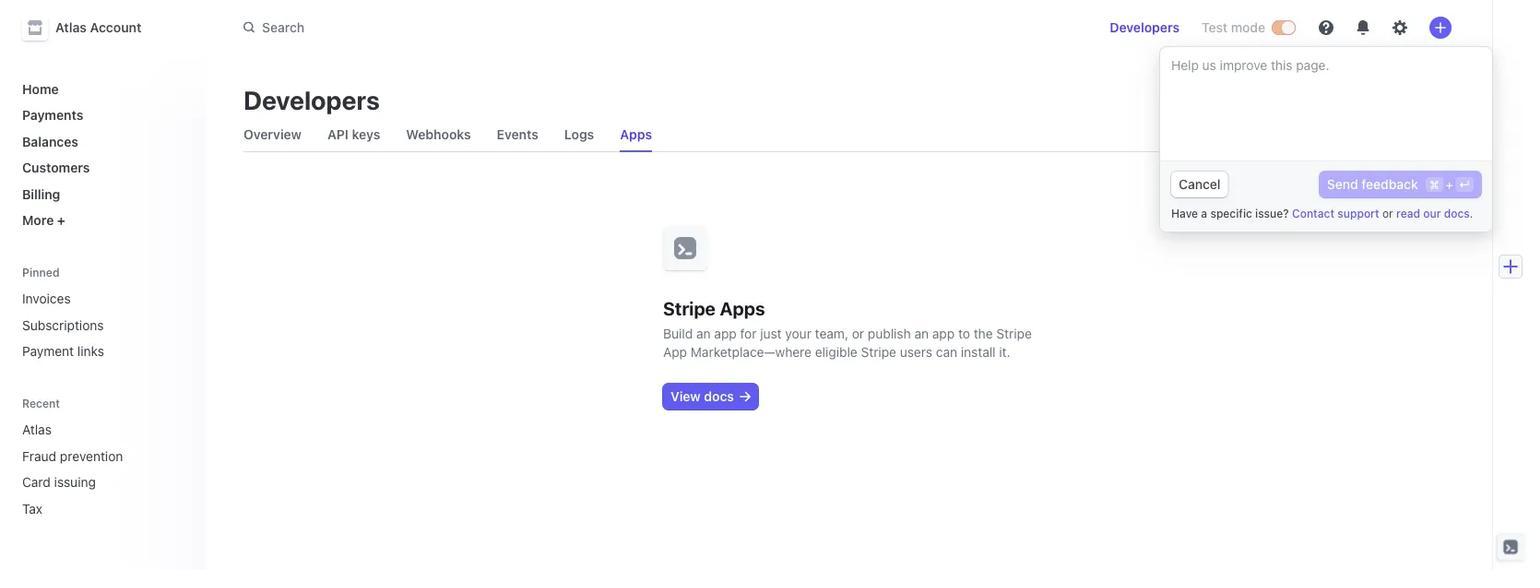 Task type: locate. For each thing, give the bounding box(es) containing it.
1 horizontal spatial developers
[[1110, 20, 1180, 35]]

invoices link
[[15, 284, 192, 314]]

0 horizontal spatial or
[[852, 326, 864, 341]]

1 vertical spatial atlas
[[22, 422, 52, 437]]

0 horizontal spatial developers
[[244, 84, 380, 115]]

pin to navigation image for issuing
[[175, 475, 190, 490]]

an
[[697, 326, 711, 341], [915, 326, 929, 341]]

0 horizontal spatial docs
[[704, 389, 734, 404]]

1 horizontal spatial atlas
[[55, 20, 87, 35]]

marketplace—where
[[691, 345, 812, 360]]

1 pin to navigation image from the top
[[175, 449, 190, 463]]

just
[[760, 326, 782, 341]]

payments link
[[15, 100, 192, 130]]

1 vertical spatial or
[[852, 326, 864, 341]]

or inside stripe apps build an app for just your team, or publish an app to the stripe app marketplace—where eligible stripe users can install it.
[[852, 326, 864, 341]]

0 vertical spatial atlas
[[55, 20, 87, 35]]

2 vertical spatial pin to navigation image
[[175, 501, 190, 516]]

subscriptions link
[[15, 310, 192, 340]]

0 horizontal spatial stripe
[[663, 297, 716, 319]]

pinned navigation links element
[[15, 257, 196, 366]]

specific
[[1211, 207, 1253, 220]]

a
[[1201, 207, 1208, 220]]

pin to navigation image
[[175, 449, 190, 463], [175, 475, 190, 490], [175, 501, 190, 516]]

or
[[1383, 207, 1394, 220], [852, 326, 864, 341]]

atlas for atlas account
[[55, 20, 87, 35]]

1 horizontal spatial apps
[[720, 297, 765, 319]]

billing link
[[15, 179, 192, 209]]

webhooks link
[[399, 122, 478, 148]]

atlas account
[[55, 20, 142, 35]]

1 vertical spatial docs
[[704, 389, 734, 404]]

or right team,
[[852, 326, 864, 341]]

0 vertical spatial pin to navigation image
[[175, 449, 190, 463]]

card issuing link
[[15, 467, 166, 497]]

stripe up it.
[[997, 326, 1032, 341]]

it.
[[999, 345, 1011, 360]]

overview
[[244, 127, 302, 142]]

developers
[[1110, 20, 1180, 35], [244, 84, 380, 115]]

notifications image
[[1356, 20, 1371, 35]]

tab list
[[236, 118, 1452, 152]]

1 vertical spatial developers
[[244, 84, 380, 115]]

fraud prevention link
[[15, 441, 166, 471]]

mode
[[1231, 20, 1266, 35]]

1 horizontal spatial app
[[933, 326, 955, 341]]

payment links link
[[15, 336, 192, 366]]

app up can
[[933, 326, 955, 341]]

0 horizontal spatial an
[[697, 326, 711, 341]]

the
[[974, 326, 993, 341]]

tab list containing overview
[[236, 118, 1452, 152]]

test
[[1202, 20, 1228, 35]]

stripe
[[663, 297, 716, 319], [997, 326, 1032, 341], [861, 345, 897, 360]]

billing
[[22, 186, 60, 202]]

clear history image
[[175, 397, 186, 408]]

view
[[671, 389, 701, 404]]

stripe up "build"
[[663, 297, 716, 319]]

atlas
[[55, 20, 87, 35], [22, 422, 52, 437]]

0 vertical spatial or
[[1383, 207, 1394, 220]]

logs link
[[557, 122, 602, 148]]

an right "build"
[[697, 326, 711, 341]]

events link
[[490, 122, 546, 148]]

atlas link
[[15, 415, 166, 445]]

0 horizontal spatial app
[[714, 326, 737, 341]]

card issuing
[[22, 475, 96, 490]]

app
[[714, 326, 737, 341], [933, 326, 955, 341]]

1 vertical spatial pin to navigation image
[[175, 475, 190, 490]]

balances link
[[15, 126, 192, 156]]

card
[[22, 475, 51, 490]]

send feedback button
[[1320, 172, 1482, 197]]

2 vertical spatial stripe
[[861, 345, 897, 360]]

contact
[[1292, 207, 1335, 220]]

subscriptions
[[22, 317, 104, 333]]

read
[[1397, 207, 1421, 220]]

0 horizontal spatial apps
[[620, 127, 652, 142]]

stripe down publish
[[861, 345, 897, 360]]

1 horizontal spatial an
[[915, 326, 929, 341]]

an up users
[[915, 326, 929, 341]]

prevention
[[60, 448, 123, 464]]

0 vertical spatial docs
[[1444, 207, 1470, 220]]

app left for
[[714, 326, 737, 341]]

events
[[497, 127, 539, 142]]

docs right view
[[704, 389, 734, 404]]

atlas inside button
[[55, 20, 87, 35]]

developers left test
[[1110, 20, 1180, 35]]

pin to navigation image for prevention
[[175, 449, 190, 463]]

docs right "our"
[[1444, 207, 1470, 220]]

2 pin to navigation image from the top
[[175, 475, 190, 490]]

keys
[[352, 127, 380, 142]]

tax
[[22, 501, 42, 516]]

Search search field
[[232, 11, 753, 45]]

customers
[[22, 160, 90, 175]]

or left read
[[1383, 207, 1394, 220]]

apps right logs
[[620, 127, 652, 142]]

atlas left account
[[55, 20, 87, 35]]

1 vertical spatial stripe
[[997, 326, 1032, 341]]

users
[[900, 345, 933, 360]]

apps up for
[[720, 297, 765, 319]]

apps
[[620, 127, 652, 142], [720, 297, 765, 319]]

1 horizontal spatial stripe
[[861, 345, 897, 360]]

docs
[[1444, 207, 1470, 220], [704, 389, 734, 404]]

1 horizontal spatial docs
[[1444, 207, 1470, 220]]

Help us improve this page. text field
[[1161, 47, 1493, 161]]

pinned
[[22, 266, 60, 279]]

logs
[[565, 127, 594, 142]]

test mode
[[1202, 20, 1266, 35]]

developers up api
[[244, 84, 380, 115]]

atlas inside "recent" element
[[22, 422, 52, 437]]

0 horizontal spatial atlas
[[22, 422, 52, 437]]

send feedback
[[1327, 177, 1419, 192]]

0 vertical spatial apps
[[620, 127, 652, 142]]

build
[[663, 326, 693, 341]]

0 vertical spatial developers
[[1110, 20, 1180, 35]]

atlas up fraud
[[22, 422, 52, 437]]

recent element
[[4, 415, 207, 524]]

read our docs link
[[1397, 207, 1470, 220]]

api keys link
[[320, 122, 388, 148]]

apps link
[[613, 122, 660, 148]]

issuing
[[54, 475, 96, 490]]

feedback
[[1362, 177, 1419, 192]]

core navigation links element
[[15, 74, 192, 235]]

1 vertical spatial apps
[[720, 297, 765, 319]]

apps inside tab list
[[620, 127, 652, 142]]

view docs
[[671, 389, 734, 404]]

settings image
[[1393, 20, 1408, 35]]

send
[[1327, 177, 1359, 192]]

have
[[1172, 207, 1198, 220]]

view docs link
[[663, 384, 758, 410]]

can
[[936, 345, 958, 360]]

search
[[262, 20, 305, 35]]

2 app from the left
[[933, 326, 955, 341]]



Task type: vqa. For each thing, say whether or not it's contained in the screenshot.
just
yes



Task type: describe. For each thing, give the bounding box(es) containing it.
webhooks
[[406, 127, 471, 142]]

.
[[1470, 207, 1474, 220]]

2 horizontal spatial stripe
[[997, 326, 1032, 341]]

home
[[22, 81, 59, 96]]

links
[[77, 344, 104, 359]]

1 an from the left
[[697, 326, 711, 341]]

edit pins image
[[175, 266, 186, 277]]

Search text field
[[232, 11, 753, 45]]

have a specific issue? contact support or read our docs .
[[1172, 207, 1474, 220]]

atlas for atlas
[[22, 422, 52, 437]]

app
[[663, 345, 687, 360]]

stripe apps build an app for just your team, or publish an app to the stripe app marketplace—where eligible stripe users can install it.
[[663, 297, 1032, 360]]

cancel button
[[1172, 172, 1228, 197]]

more
[[22, 213, 54, 228]]

recent
[[22, 397, 60, 410]]

developers link
[[1103, 13, 1187, 42]]

home link
[[15, 74, 192, 104]]

payments
[[22, 107, 83, 123]]

recent navigation links element
[[4, 388, 207, 524]]

fraud
[[22, 448, 56, 464]]

0 vertical spatial stripe
[[663, 297, 716, 319]]

payment links
[[22, 344, 104, 359]]

pinned element
[[15, 284, 192, 366]]

cancel
[[1179, 177, 1221, 192]]

invoices
[[22, 291, 71, 306]]

fraud prevention
[[22, 448, 123, 464]]

payment
[[22, 344, 74, 359]]

+
[[57, 213, 65, 228]]

for
[[740, 326, 757, 341]]

pin to navigation image
[[175, 422, 190, 437]]

install
[[961, 345, 996, 360]]

eligible
[[815, 345, 858, 360]]

2 an from the left
[[915, 326, 929, 341]]

1 horizontal spatial or
[[1383, 207, 1394, 220]]

to
[[958, 326, 970, 341]]

customers link
[[15, 153, 192, 183]]

contact support link
[[1292, 207, 1380, 220]]

tax link
[[15, 494, 166, 524]]

account
[[90, 20, 142, 35]]

help image
[[1319, 20, 1334, 35]]

atlas account button
[[22, 15, 160, 41]]

apps inside stripe apps build an app for just your team, or publish an app to the stripe app marketplace—where eligible stripe users can install it.
[[720, 297, 765, 319]]

issue?
[[1256, 207, 1289, 220]]

our
[[1424, 207, 1441, 220]]

api keys
[[327, 127, 380, 142]]

overview link
[[236, 122, 309, 148]]

3 pin to navigation image from the top
[[175, 501, 190, 516]]

1 app from the left
[[714, 326, 737, 341]]

more +
[[22, 213, 65, 228]]

support
[[1338, 207, 1380, 220]]

balances
[[22, 134, 78, 149]]

your
[[785, 326, 812, 341]]

publish
[[868, 326, 911, 341]]

api
[[327, 127, 349, 142]]

team,
[[815, 326, 849, 341]]



